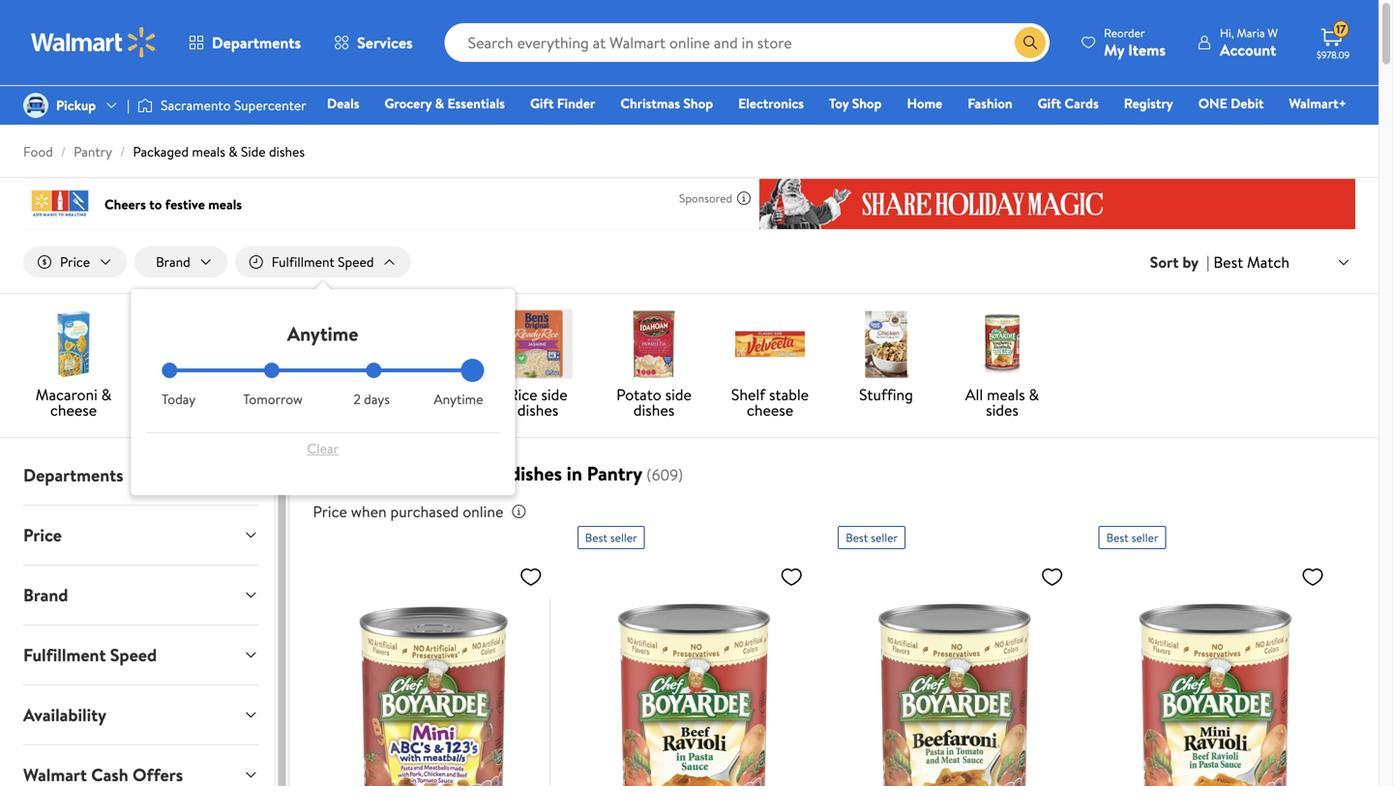 Task type: describe. For each thing, give the bounding box(es) containing it.
departments inside departments dropdown button
[[23, 464, 123, 488]]

1 horizontal spatial pantry
[[587, 460, 643, 487]]

 image for sacramento supercenter
[[137, 96, 153, 115]]

maria
[[1237, 25, 1265, 41]]

pasta
[[389, 384, 425, 406]]

electronics link
[[730, 93, 813, 114]]

speed inside tab
[[110, 644, 157, 668]]

shop for christmas shop
[[684, 94, 713, 113]]

fashion link
[[959, 93, 1022, 114]]

anytime inside how fast do you want your order? option group
[[434, 390, 483, 409]]

departments tab
[[8, 446, 274, 505]]

potato side dishes image
[[619, 310, 689, 379]]

side for rice side dishes
[[541, 384, 568, 406]]

fulfillment speed inside sort and filter section "element"
[[272, 253, 374, 271]]

packaged meals image
[[271, 310, 341, 379]]

chef boyardee beefaroni, 15 oz image
[[838, 558, 1072, 787]]

sacramento
[[161, 96, 231, 115]]

chef boyardee mini beef ravioli, microwave pasta, canned food, 15 oz. image
[[1099, 558, 1333, 787]]

sacramento supercenter
[[161, 96, 306, 115]]

brand for bottommost brand dropdown button
[[23, 584, 68, 608]]

& up online
[[451, 460, 464, 487]]

pasta side dishes
[[389, 384, 455, 421]]

shelf stable cheese
[[732, 384, 809, 421]]

Search search field
[[445, 23, 1050, 62]]

hi,
[[1220, 25, 1234, 41]]

toy
[[829, 94, 849, 113]]

christmas shop link
[[612, 93, 722, 114]]

today
[[162, 390, 196, 409]]

stuffing
[[859, 384, 913, 406]]

finder
[[557, 94, 595, 113]]

online
[[463, 501, 504, 523]]

deals
[[327, 94, 360, 113]]

legal information image
[[511, 504, 527, 520]]

dishes for rice
[[518, 400, 559, 421]]

clear
[[307, 439, 339, 458]]

in
[[567, 460, 582, 487]]

best match
[[1214, 251, 1290, 273]]

tomorrow
[[243, 390, 303, 409]]

1 vertical spatial fulfillment speed button
[[8, 626, 274, 685]]

walmart+ link
[[1281, 93, 1356, 114]]

brand for the topmost brand dropdown button
[[156, 253, 190, 271]]

availability tab
[[8, 686, 274, 745]]

Anytime radio
[[469, 363, 484, 378]]

0 horizontal spatial anytime
[[287, 320, 359, 348]]

toy shop
[[829, 94, 882, 113]]

potato side dishes
[[617, 384, 692, 421]]

potato
[[617, 384, 662, 406]]

2 / from the left
[[120, 142, 125, 161]]

reorder
[[1104, 25, 1145, 41]]

rice side dishes
[[508, 384, 568, 421]]

stuffing image
[[852, 310, 921, 379]]

none range field inside sort and filter section "element"
[[162, 369, 484, 373]]

pantry link
[[74, 142, 112, 161]]

packaged meals
[[274, 384, 338, 421]]

essentials
[[448, 94, 505, 113]]

price inside sort and filter section "element"
[[60, 253, 90, 271]]

departments button
[[172, 19, 318, 66]]

price when purchased online
[[313, 501, 504, 523]]

cards
[[1065, 94, 1099, 113]]

search icon image
[[1023, 35, 1038, 50]]

17
[[1337, 21, 1347, 37]]

one
[[1199, 94, 1228, 113]]

gift finder
[[530, 94, 595, 113]]

pasta side dishes image
[[387, 310, 457, 379]]

dishes for pasta
[[401, 400, 442, 421]]

shelf
[[732, 384, 766, 406]]

fulfillment speed inside tab
[[23, 644, 157, 668]]

toy shop link
[[821, 93, 891, 114]]

gift finder link
[[522, 93, 604, 114]]

seller for chef boyardee beef ravioli, microwave pasta, canned food, 15 oz. image
[[610, 530, 637, 546]]

microwave food
[[154, 384, 226, 421]]

fulfillment speed tab
[[8, 626, 274, 685]]

walmart image
[[31, 27, 157, 58]]

stuffing link
[[836, 310, 937, 407]]

0 horizontal spatial |
[[127, 96, 130, 115]]

meals for all meals & sides
[[987, 384, 1025, 406]]

home
[[907, 94, 943, 113]]

microwave
[[154, 384, 226, 406]]

(609)
[[647, 465, 683, 486]]

Today radio
[[162, 363, 177, 378]]

food
[[174, 400, 205, 421]]

shelf stable cheese image
[[735, 310, 805, 379]]

days
[[364, 390, 390, 409]]

seller for chef boyardee mini beef ravioli, microwave pasta, canned food, 15 oz. image
[[1132, 530, 1159, 546]]

hi, maria w account
[[1220, 25, 1278, 60]]

Walmart Site-Wide search field
[[445, 23, 1050, 62]]

& inside the all meals & sides
[[1029, 384, 1039, 406]]

christmas
[[621, 94, 680, 113]]

one debit link
[[1190, 93, 1273, 114]]

rice
[[508, 384, 538, 406]]

1 horizontal spatial side
[[469, 460, 505, 487]]

Tomorrow radio
[[264, 363, 279, 378]]

2
[[354, 390, 361, 409]]

| inside sort and filter section "element"
[[1207, 252, 1210, 273]]

availability button
[[8, 686, 274, 745]]

microwave food link
[[139, 310, 240, 422]]

services button
[[318, 19, 429, 66]]

my
[[1104, 39, 1125, 60]]

rice side dishes image
[[503, 310, 573, 379]]

0 vertical spatial brand button
[[135, 247, 227, 278]]

availability
[[23, 704, 107, 728]]

sort
[[1150, 252, 1179, 273]]

match
[[1247, 251, 1290, 273]]

sort by |
[[1150, 252, 1210, 273]]

fulfillment speed button inside sort and filter section "element"
[[235, 247, 411, 278]]

macaroni & cheese image
[[39, 310, 108, 379]]

account
[[1220, 39, 1277, 60]]

debit
[[1231, 94, 1264, 113]]

shelf stable cheese link
[[720, 310, 821, 422]]

ad disclaimer and feedback image
[[736, 191, 752, 206]]

packaged meals & side dishes link
[[133, 142, 305, 161]]

best match button
[[1210, 250, 1356, 275]]

fashion
[[968, 94, 1013, 113]]

w
[[1268, 25, 1278, 41]]



Task type: locate. For each thing, give the bounding box(es) containing it.
all meals & sides link
[[952, 310, 1053, 422]]

dishes inside rice side dishes
[[518, 400, 559, 421]]

1 vertical spatial brand
[[23, 584, 68, 608]]

meals up clear
[[287, 400, 325, 421]]

0 vertical spatial pantry
[[74, 142, 112, 161]]

dishes inside pasta side dishes
[[401, 400, 442, 421]]

1 vertical spatial speed
[[110, 644, 157, 668]]

0 vertical spatial price
[[60, 253, 90, 271]]

fulfillment speed button up availability tab
[[8, 626, 274, 685]]

price tab
[[8, 506, 274, 565]]

side up online
[[469, 460, 505, 487]]

1 horizontal spatial cheese
[[747, 400, 794, 421]]

all
[[966, 384, 983, 406]]

all meals & sides
[[966, 384, 1039, 421]]

best seller for chef boyardee mini beef ravioli, microwave pasta, canned food, 15 oz. image
[[1107, 530, 1159, 546]]

grocery & essentials
[[385, 94, 505, 113]]

2 horizontal spatial best seller
[[1107, 530, 1159, 546]]

dishes
[[269, 142, 305, 161], [401, 400, 442, 421], [518, 400, 559, 421], [634, 400, 675, 421], [510, 460, 562, 487]]

&
[[435, 94, 444, 113], [229, 142, 238, 161], [101, 384, 112, 406], [1029, 384, 1039, 406], [451, 460, 464, 487]]

|
[[127, 96, 130, 115], [1207, 252, 1210, 273]]

fulfillment speed
[[272, 253, 374, 271], [23, 644, 157, 668]]

cheese down macaroni & cheese 'image'
[[50, 400, 97, 421]]

meals down sacramento
[[192, 142, 225, 161]]

purchased
[[390, 501, 459, 523]]

food / pantry / packaged meals & side dishes
[[23, 142, 305, 161]]

best for chef boyardee mini beef ravioli, microwave pasta, canned food, 15 oz. image
[[1107, 530, 1129, 546]]

0 horizontal spatial side
[[241, 142, 266, 161]]

fulfillment speed up packaged meals image
[[272, 253, 374, 271]]

pantry down pickup
[[74, 142, 112, 161]]

1 horizontal spatial departments
[[212, 32, 301, 53]]

price button
[[23, 247, 127, 278], [8, 506, 274, 565]]

seller
[[610, 530, 637, 546], [871, 530, 898, 546], [1132, 530, 1159, 546]]

departments button
[[8, 446, 274, 505]]

meals inside the all meals & sides
[[987, 384, 1025, 406]]

cheese inside macaroni & cheese
[[50, 400, 97, 421]]

0 vertical spatial brand
[[156, 253, 190, 271]]

by
[[1183, 252, 1199, 273]]

& down sacramento supercenter
[[229, 142, 238, 161]]

how fast do you want your order? option group
[[162, 363, 484, 409]]

0 horizontal spatial fulfillment speed
[[23, 644, 157, 668]]

gift for gift cards
[[1038, 94, 1062, 113]]

meals for packaged meals
[[287, 400, 325, 421]]

add to favorites list, chef boyardee beefaroni, 15 oz image
[[1041, 565, 1064, 589]]

/ right "food" link
[[61, 142, 66, 161]]

1 vertical spatial brand button
[[8, 566, 274, 625]]

fulfillment
[[272, 253, 335, 271], [23, 644, 106, 668]]

1 horizontal spatial seller
[[871, 530, 898, 546]]

potato side dishes link
[[604, 310, 705, 422]]

side for potato side dishes
[[665, 384, 692, 406]]

0 vertical spatial fulfillment speed
[[272, 253, 374, 271]]

side inside potato side dishes
[[665, 384, 692, 406]]

tab
[[8, 746, 274, 787]]

0 vertical spatial anytime
[[287, 320, 359, 348]]

packaged meals & side dishes in pantry (609)
[[313, 460, 683, 487]]

brand inside brand tab
[[23, 584, 68, 608]]

1 horizontal spatial |
[[1207, 252, 1210, 273]]

brand button down price tab
[[8, 566, 274, 625]]

0 horizontal spatial cheese
[[50, 400, 97, 421]]

departments down macaroni & cheese
[[23, 464, 123, 488]]

dishes inside potato side dishes
[[634, 400, 675, 421]]

1 vertical spatial price button
[[8, 506, 274, 565]]

when
[[351, 501, 387, 523]]

1 vertical spatial pantry
[[587, 460, 643, 487]]

brand tab
[[8, 566, 274, 625]]

stable
[[769, 384, 809, 406]]

1 horizontal spatial anytime
[[434, 390, 483, 409]]

side inside rice side dishes
[[541, 384, 568, 406]]

packaged for packaged meals & side dishes in pantry (609)
[[313, 460, 394, 487]]

& right sides
[[1029, 384, 1039, 406]]

0 horizontal spatial brand
[[23, 584, 68, 608]]

0 vertical spatial side
[[241, 142, 266, 161]]

best for "chef boyardee beefaroni, 15 oz" image
[[846, 530, 868, 546]]

macaroni & cheese
[[36, 384, 112, 421]]

best inside dropdown button
[[1214, 251, 1244, 273]]

1 vertical spatial departments
[[23, 464, 123, 488]]

clear button
[[162, 434, 484, 465]]

best seller
[[585, 530, 637, 546], [846, 530, 898, 546], [1107, 530, 1159, 546]]

speed up packaged meals image
[[338, 253, 374, 271]]

0 horizontal spatial /
[[61, 142, 66, 161]]

reorder my items
[[1104, 25, 1166, 60]]

electronics
[[739, 94, 804, 113]]

best for chef boyardee beef ravioli, microwave pasta, canned food, 15 oz. image
[[585, 530, 608, 546]]

price button inside sort and filter section "element"
[[23, 247, 127, 278]]

cheese inside shelf stable cheese
[[747, 400, 794, 421]]

registry
[[1124, 94, 1174, 113]]

| right by
[[1207, 252, 1210, 273]]

2 cheese from the left
[[747, 400, 794, 421]]

1 best seller from the left
[[585, 530, 637, 546]]

side right rice
[[541, 384, 568, 406]]

best seller for chef boyardee beef ravioli, microwave pasta, canned food, 15 oz. image
[[585, 530, 637, 546]]

None range field
[[162, 369, 484, 373]]

1 vertical spatial anytime
[[434, 390, 483, 409]]

meals for packaged meals & side dishes in pantry (609)
[[398, 460, 447, 487]]

& right grocery
[[435, 94, 444, 113]]

1 horizontal spatial /
[[120, 142, 125, 161]]

pantry right 'in'
[[587, 460, 643, 487]]

cheese down shelf stable cheese image
[[747, 400, 794, 421]]

0 vertical spatial departments
[[212, 32, 301, 53]]

side right potato
[[665, 384, 692, 406]]

 image left pickup
[[23, 93, 48, 118]]

0 horizontal spatial side
[[428, 384, 455, 406]]

sponsored
[[679, 190, 733, 207]]

side
[[241, 142, 266, 161], [469, 460, 505, 487]]

shop right christmas
[[684, 94, 713, 113]]

gift for gift finder
[[530, 94, 554, 113]]

2 shop from the left
[[852, 94, 882, 113]]

packaged for packaged meals
[[274, 384, 338, 406]]

1 horizontal spatial brand
[[156, 253, 190, 271]]

2 vertical spatial packaged
[[313, 460, 394, 487]]

add to favorites list, chef boyardee beef ravioli, microwave pasta, canned food, 15 oz. image
[[780, 565, 803, 589]]

0 horizontal spatial gift
[[530, 94, 554, 113]]

dishes down supercenter
[[269, 142, 305, 161]]

gift cards
[[1038, 94, 1099, 113]]

1 horizontal spatial  image
[[137, 96, 153, 115]]

meals inside 'packaged meals'
[[287, 400, 325, 421]]

2 horizontal spatial seller
[[1132, 530, 1159, 546]]

brand inside sort and filter section "element"
[[156, 253, 190, 271]]

0 vertical spatial price button
[[23, 247, 127, 278]]

deals link
[[318, 93, 368, 114]]

2 days
[[354, 390, 390, 409]]

food link
[[23, 142, 53, 161]]

0 vertical spatial fulfillment speed button
[[235, 247, 411, 278]]

2 seller from the left
[[871, 530, 898, 546]]

home link
[[899, 93, 951, 114]]

1 vertical spatial packaged
[[274, 384, 338, 406]]

brand button up microwave food image
[[135, 247, 227, 278]]

0 horizontal spatial departments
[[23, 464, 123, 488]]

anytime up how fast do you want your order? option group
[[287, 320, 359, 348]]

food
[[23, 142, 53, 161]]

0 horizontal spatial shop
[[684, 94, 713, 113]]

 image for pickup
[[23, 93, 48, 118]]

fulfillment speed button
[[235, 247, 411, 278], [8, 626, 274, 685]]

None radio
[[366, 363, 382, 378]]

0 horizontal spatial  image
[[23, 93, 48, 118]]

3 best seller from the left
[[1107, 530, 1159, 546]]

fulfillment speed up the availability
[[23, 644, 157, 668]]

packaged down tomorrow option on the top left
[[274, 384, 338, 406]]

gift left finder
[[530, 94, 554, 113]]

1 gift from the left
[[530, 94, 554, 113]]

macaroni
[[36, 384, 98, 406]]

1 cheese from the left
[[50, 400, 97, 421]]

$978.09
[[1317, 48, 1350, 61]]

 image up food / pantry / packaged meals & side dishes
[[137, 96, 153, 115]]

0 vertical spatial |
[[127, 96, 130, 115]]

one debit
[[1199, 94, 1264, 113]]

gift cards link
[[1029, 93, 1108, 114]]

1 horizontal spatial gift
[[1038, 94, 1062, 113]]

price button down departments dropdown button
[[8, 506, 274, 565]]

0 horizontal spatial pantry
[[74, 142, 112, 161]]

3 side from the left
[[665, 384, 692, 406]]

dishes left 'in'
[[510, 460, 562, 487]]

pickup
[[56, 96, 96, 115]]

1 horizontal spatial speed
[[338, 253, 374, 271]]

1 horizontal spatial best seller
[[846, 530, 898, 546]]

2 horizontal spatial side
[[665, 384, 692, 406]]

0 horizontal spatial fulfillment
[[23, 644, 106, 668]]

0 vertical spatial fulfillment
[[272, 253, 335, 271]]

1 vertical spatial fulfillment
[[23, 644, 106, 668]]

packaged down clear
[[313, 460, 394, 487]]

chef boyardee beef ravioli, microwave pasta, canned food, 15 oz. image
[[578, 558, 811, 787]]

chef boyardee mini abc's and 123's with meatballs, 15 oz image
[[317, 558, 550, 787]]

best seller for "chef boyardee beefaroni, 15 oz" image
[[846, 530, 898, 546]]

2 side from the left
[[541, 384, 568, 406]]

add to favorites list, chef boyardee mini abc's and 123's with meatballs, 15 oz image
[[519, 565, 543, 589]]

walmart+
[[1289, 94, 1347, 113]]

grocery
[[385, 94, 432, 113]]

shop for toy shop
[[852, 94, 882, 113]]

1 vertical spatial side
[[469, 460, 505, 487]]

side inside pasta side dishes
[[428, 384, 455, 406]]

1 horizontal spatial side
[[541, 384, 568, 406]]

dishes down rice side dishes image
[[518, 400, 559, 421]]

supercenter
[[234, 96, 306, 115]]

1 shop from the left
[[684, 94, 713, 113]]

price
[[60, 253, 90, 271], [313, 501, 347, 523], [23, 524, 62, 548]]

/ right pantry link
[[120, 142, 125, 161]]

1 vertical spatial price
[[313, 501, 347, 523]]

services
[[357, 32, 413, 53]]

speed inside sort and filter section "element"
[[338, 253, 374, 271]]

dishes up (609)
[[634, 400, 675, 421]]

seller for "chef boyardee beefaroni, 15 oz" image
[[871, 530, 898, 546]]

sort and filter section element
[[0, 231, 1379, 496]]

2 best seller from the left
[[846, 530, 898, 546]]

packaged down sacramento
[[133, 142, 189, 161]]

cheese for macaroni
[[50, 400, 97, 421]]

departments up supercenter
[[212, 32, 301, 53]]

macaroni & cheese link
[[23, 310, 124, 422]]

1 / from the left
[[61, 142, 66, 161]]

meals right 'all'
[[987, 384, 1025, 406]]

meals up purchased
[[398, 460, 447, 487]]

anytime down anytime option at left top
[[434, 390, 483, 409]]

meals
[[192, 142, 225, 161], [987, 384, 1025, 406], [287, 400, 325, 421], [398, 460, 447, 487]]

pantry
[[74, 142, 112, 161], [587, 460, 643, 487]]

 image
[[23, 93, 48, 118], [137, 96, 153, 115]]

0 horizontal spatial best seller
[[585, 530, 637, 546]]

grocery & essentials link
[[376, 93, 514, 114]]

side right pasta
[[428, 384, 455, 406]]

side for pasta side dishes
[[428, 384, 455, 406]]

dishes for potato
[[634, 400, 675, 421]]

gift left "cards"
[[1038, 94, 1062, 113]]

fulfillment speed button up packaged meals image
[[235, 247, 411, 278]]

departments inside departments popup button
[[212, 32, 301, 53]]

best
[[1214, 251, 1244, 273], [585, 530, 608, 546], [846, 530, 868, 546], [1107, 530, 1129, 546]]

2 gift from the left
[[1038, 94, 1062, 113]]

1 horizontal spatial shop
[[852, 94, 882, 113]]

side down supercenter
[[241, 142, 266, 161]]

pasta side dishes link
[[372, 310, 472, 422]]

1 horizontal spatial fulfillment
[[272, 253, 335, 271]]

2 vertical spatial price
[[23, 524, 62, 548]]

cheese for shelf
[[747, 400, 794, 421]]

anytime
[[287, 320, 359, 348], [434, 390, 483, 409]]

items
[[1129, 39, 1166, 60]]

& right macaroni
[[101, 384, 112, 406]]

1 seller from the left
[[610, 530, 637, 546]]

price inside tab
[[23, 524, 62, 548]]

microwave food image
[[155, 310, 225, 379]]

fulfillment inside tab
[[23, 644, 106, 668]]

fulfillment up packaged meals image
[[272, 253, 335, 271]]

& inside macaroni & cheese
[[101, 384, 112, 406]]

speed down brand tab
[[110, 644, 157, 668]]

fulfillment up the availability
[[23, 644, 106, 668]]

all meals & sides image
[[968, 310, 1037, 379]]

1 horizontal spatial fulfillment speed
[[272, 253, 374, 271]]

dishes right days
[[401, 400, 442, 421]]

0 vertical spatial speed
[[338, 253, 374, 271]]

brand
[[156, 253, 190, 271], [23, 584, 68, 608]]

0 horizontal spatial speed
[[110, 644, 157, 668]]

departments
[[212, 32, 301, 53], [23, 464, 123, 488]]

registry link
[[1116, 93, 1182, 114]]

christmas shop
[[621, 94, 713, 113]]

1 vertical spatial |
[[1207, 252, 1210, 273]]

brand button
[[135, 247, 227, 278], [8, 566, 274, 625]]

rice side dishes link
[[488, 310, 588, 422]]

sides
[[986, 400, 1019, 421]]

price button up macaroni & cheese 'image'
[[23, 247, 127, 278]]

0 vertical spatial packaged
[[133, 142, 189, 161]]

1 vertical spatial fulfillment speed
[[23, 644, 157, 668]]

1 side from the left
[[428, 384, 455, 406]]

0 horizontal spatial seller
[[610, 530, 637, 546]]

fulfillment inside sort and filter section "element"
[[272, 253, 335, 271]]

| right pickup
[[127, 96, 130, 115]]

3 seller from the left
[[1132, 530, 1159, 546]]

add to favorites list, chef boyardee mini beef ravioli, microwave pasta, canned food, 15 oz. image
[[1302, 565, 1325, 589]]

shop right toy
[[852, 94, 882, 113]]



Task type: vqa. For each thing, say whether or not it's contained in the screenshot.
the Availability
yes



